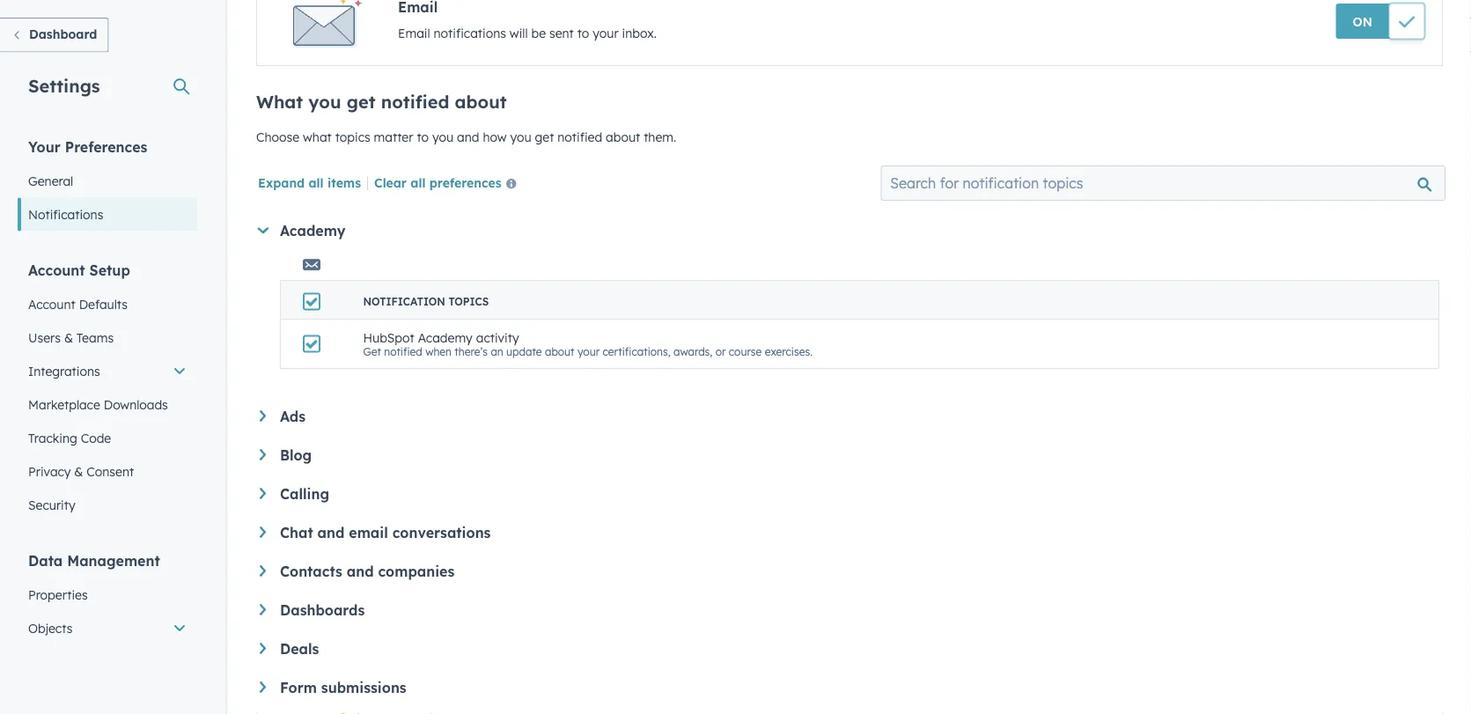 Task type: vqa. For each thing, say whether or not it's contained in the screenshot.
reviews
no



Task type: locate. For each thing, give the bounding box(es) containing it.
caret image
[[260, 410, 266, 422], [260, 449, 266, 460], [260, 604, 266, 615], [260, 643, 266, 654], [260, 682, 266, 693]]

all inside button
[[411, 175, 426, 190]]

caret image left contacts
[[260, 565, 266, 577]]

account up users
[[28, 296, 76, 312]]

expand all items
[[258, 175, 361, 190]]

caret image down "expand"
[[257, 227, 269, 234]]

caret image inside the calling dropdown button
[[260, 488, 266, 499]]

dashboard
[[29, 26, 97, 42]]

3 caret image from the top
[[260, 604, 266, 615]]

0 horizontal spatial get
[[347, 91, 376, 113]]

1 horizontal spatial and
[[347, 563, 374, 580]]

notified right get
[[384, 345, 423, 358]]

to
[[578, 26, 590, 41], [417, 129, 429, 145]]

1 all from the left
[[309, 175, 324, 190]]

and right the chat
[[318, 524, 345, 542]]

your preferences
[[28, 138, 147, 155]]

academy down the expand all items button in the left top of the page
[[280, 222, 346, 240]]

general link
[[18, 164, 197, 198]]

1 vertical spatial about
[[606, 129, 641, 145]]

2 vertical spatial about
[[545, 345, 575, 358]]

you up what
[[309, 91, 341, 113]]

data
[[28, 552, 63, 569]]

your left certifications,
[[578, 345, 600, 358]]

notified up matter
[[381, 91, 450, 113]]

notification topics
[[363, 295, 489, 308]]

caret image for form submissions
[[260, 682, 266, 693]]

0 horizontal spatial &
[[64, 330, 73, 345]]

caret image left ads
[[260, 410, 266, 422]]

0 vertical spatial academy
[[280, 222, 346, 240]]

0 horizontal spatial you
[[309, 91, 341, 113]]

1 horizontal spatial to
[[578, 26, 590, 41]]

get
[[347, 91, 376, 113], [535, 129, 554, 145]]

get up matter
[[347, 91, 376, 113]]

update
[[507, 345, 542, 358]]

companies
[[378, 563, 455, 580]]

1 vertical spatial get
[[535, 129, 554, 145]]

all
[[309, 175, 324, 190], [411, 175, 426, 190]]

1 vertical spatial account
[[28, 296, 76, 312]]

1 horizontal spatial &
[[74, 464, 83, 479]]

code
[[81, 430, 111, 446]]

1 caret image from the top
[[260, 410, 266, 422]]

& for privacy
[[74, 464, 83, 479]]

deals button
[[260, 640, 1440, 658]]

1 vertical spatial your
[[578, 345, 600, 358]]

to right matter
[[417, 129, 429, 145]]

all right the clear
[[411, 175, 426, 190]]

course
[[729, 345, 762, 358]]

properties
[[28, 587, 88, 602]]

chat and email conversations
[[280, 524, 491, 542]]

0 vertical spatial your
[[593, 26, 619, 41]]

caret image for chat and email conversations
[[260, 527, 266, 538]]

notified left them.
[[558, 129, 603, 145]]

caret image inside academy "dropdown button"
[[257, 227, 269, 234]]

1 vertical spatial to
[[417, 129, 429, 145]]

&
[[64, 330, 73, 345], [74, 464, 83, 479]]

1 horizontal spatial topics
[[449, 295, 489, 308]]

users & teams link
[[18, 321, 197, 354]]

caret image inside contacts and companies dropdown button
[[260, 565, 266, 577]]

about left them.
[[606, 129, 641, 145]]

certifications,
[[603, 345, 671, 358]]

0 vertical spatial topics
[[335, 129, 371, 145]]

1 vertical spatial notified
[[558, 129, 603, 145]]

2 all from the left
[[411, 175, 426, 190]]

you right how
[[510, 129, 532, 145]]

calling button
[[260, 485, 1440, 503]]

1 vertical spatial academy
[[418, 330, 473, 345]]

& right the privacy
[[74, 464, 83, 479]]

notifications
[[28, 207, 103, 222]]

and down 'email'
[[347, 563, 374, 580]]

1 vertical spatial &
[[74, 464, 83, 479]]

them.
[[644, 129, 677, 145]]

data management element
[[18, 551, 197, 712]]

marketplace downloads
[[28, 397, 168, 412]]

caret image left deals
[[260, 643, 266, 654]]

setup
[[89, 261, 130, 279]]

clear
[[374, 175, 407, 190]]

clear all preferences
[[374, 175, 502, 190]]

4 caret image from the top
[[260, 643, 266, 654]]

2 caret image from the top
[[260, 449, 266, 460]]

0 vertical spatial about
[[455, 91, 507, 113]]

all left items on the top left of the page
[[309, 175, 324, 190]]

data management
[[28, 552, 160, 569]]

email
[[398, 26, 430, 41]]

caret image left form
[[260, 682, 266, 693]]

notified
[[381, 91, 450, 113], [558, 129, 603, 145], [384, 345, 423, 358]]

caret image
[[257, 227, 269, 234], [260, 488, 266, 499], [260, 527, 266, 538], [260, 565, 266, 577]]

account up account defaults
[[28, 261, 85, 279]]

caret image inside "chat and email conversations" dropdown button
[[260, 527, 266, 538]]

1 vertical spatial and
[[318, 524, 345, 542]]

marketplace
[[28, 397, 100, 412]]

privacy & consent
[[28, 464, 134, 479]]

1 horizontal spatial about
[[545, 345, 575, 358]]

caret image left the chat
[[260, 527, 266, 538]]

1 vertical spatial topics
[[449, 295, 489, 308]]

your left "inbox."
[[593, 26, 619, 41]]

& right users
[[64, 330, 73, 345]]

your inside hubspot academy activity get notified when there's an update about your certifications, awards, or course exercises.
[[578, 345, 600, 358]]

what you get notified about
[[256, 91, 507, 113]]

an
[[491, 345, 504, 358]]

hubspot academy activity get notified when there's an update about your certifications, awards, or course exercises.
[[363, 330, 813, 358]]

form
[[280, 679, 317, 697]]

get
[[363, 345, 381, 358]]

caret image left dashboards
[[260, 604, 266, 615]]

topics right what
[[335, 129, 371, 145]]

notifications
[[434, 26, 506, 41]]

Search for notification topics search field
[[881, 166, 1446, 201]]

2 horizontal spatial and
[[457, 129, 480, 145]]

1 horizontal spatial academy
[[418, 330, 473, 345]]

your
[[593, 26, 619, 41], [578, 345, 600, 358]]

2 vertical spatial notified
[[384, 345, 423, 358]]

get right how
[[535, 129, 554, 145]]

caret image inside ads dropdown button
[[260, 410, 266, 422]]

form submissions
[[280, 679, 407, 697]]

2 account from the top
[[28, 296, 76, 312]]

teams
[[76, 330, 114, 345]]

and left how
[[457, 129, 480, 145]]

management
[[67, 552, 160, 569]]

topics up activity
[[449, 295, 489, 308]]

privacy & consent link
[[18, 455, 197, 488]]

you up clear all preferences
[[432, 129, 454, 145]]

academy
[[280, 222, 346, 240], [418, 330, 473, 345]]

general
[[28, 173, 73, 188]]

to right sent
[[578, 26, 590, 41]]

0 vertical spatial account
[[28, 261, 85, 279]]

caret image inside the dashboards dropdown button
[[260, 604, 266, 615]]

caret image for deals
[[260, 643, 266, 654]]

will
[[510, 26, 528, 41]]

0 vertical spatial &
[[64, 330, 73, 345]]

account setup
[[28, 261, 130, 279]]

academy down 'notification topics'
[[418, 330, 473, 345]]

awards,
[[674, 345, 713, 358]]

users & teams
[[28, 330, 114, 345]]

dashboards button
[[260, 602, 1440, 619]]

caret image inside deals dropdown button
[[260, 643, 266, 654]]

1 horizontal spatial all
[[411, 175, 426, 190]]

caret image inside form submissions dropdown button
[[260, 682, 266, 693]]

academy inside hubspot academy activity get notified when there's an update about your certifications, awards, or course exercises.
[[418, 330, 473, 345]]

about up how
[[455, 91, 507, 113]]

clear all preferences button
[[374, 173, 524, 194]]

there's
[[455, 345, 488, 358]]

5 caret image from the top
[[260, 682, 266, 693]]

2 vertical spatial and
[[347, 563, 374, 580]]

account
[[28, 261, 85, 279], [28, 296, 76, 312]]

deals
[[280, 640, 319, 658]]

about
[[455, 91, 507, 113], [606, 129, 641, 145], [545, 345, 575, 358]]

preferences
[[430, 175, 502, 190]]

notified inside hubspot academy activity get notified when there's an update about your certifications, awards, or course exercises.
[[384, 345, 423, 358]]

caret image for academy
[[257, 227, 269, 234]]

account defaults link
[[18, 288, 197, 321]]

caret image left blog
[[260, 449, 266, 460]]

expand
[[258, 175, 305, 190]]

caret image left calling on the left bottom of page
[[260, 488, 266, 499]]

caret image inside blog dropdown button
[[260, 449, 266, 460]]

academy button
[[257, 222, 1440, 240]]

and for contacts and companies
[[347, 563, 374, 580]]

2 horizontal spatial about
[[606, 129, 641, 145]]

calling
[[280, 485, 329, 503]]

0 horizontal spatial all
[[309, 175, 324, 190]]

ads
[[280, 408, 306, 425]]

chat and email conversations button
[[260, 524, 1440, 542]]

0 horizontal spatial and
[[318, 524, 345, 542]]

security
[[28, 497, 75, 513]]

1 account from the top
[[28, 261, 85, 279]]

and
[[457, 129, 480, 145], [318, 524, 345, 542], [347, 563, 374, 580]]

about right update
[[545, 345, 575, 358]]



Task type: describe. For each thing, give the bounding box(es) containing it.
sent
[[550, 26, 574, 41]]

1 horizontal spatial you
[[432, 129, 454, 145]]

and for chat and email conversations
[[318, 524, 345, 542]]

what
[[303, 129, 332, 145]]

caret image for dashboards
[[260, 604, 266, 615]]

0 horizontal spatial academy
[[280, 222, 346, 240]]

blog
[[280, 447, 312, 464]]

0 vertical spatial get
[[347, 91, 376, 113]]

security link
[[18, 488, 197, 522]]

defaults
[[79, 296, 128, 312]]

caret image for ads
[[260, 410, 266, 422]]

properties link
[[18, 578, 197, 612]]

objects
[[28, 620, 73, 636]]

form submissions button
[[260, 679, 1440, 697]]

hubspot
[[363, 330, 415, 345]]

conversations
[[392, 524, 491, 542]]

account defaults
[[28, 296, 128, 312]]

0 vertical spatial to
[[578, 26, 590, 41]]

what
[[256, 91, 303, 113]]

caret image for contacts and companies
[[260, 565, 266, 577]]

contacts and companies button
[[260, 563, 1440, 580]]

consent
[[87, 464, 134, 479]]

caret image for blog
[[260, 449, 266, 460]]

integrations
[[28, 363, 100, 379]]

notifications link
[[18, 198, 197, 231]]

users
[[28, 330, 61, 345]]

tracking code link
[[18, 421, 197, 455]]

contacts
[[280, 563, 343, 580]]

exercises.
[[765, 345, 813, 358]]

& for users
[[64, 330, 73, 345]]

settings
[[28, 74, 100, 96]]

1 horizontal spatial get
[[535, 129, 554, 145]]

privacy
[[28, 464, 71, 479]]

be
[[532, 26, 546, 41]]

email
[[349, 524, 388, 542]]

preferences
[[65, 138, 147, 155]]

how
[[483, 129, 507, 145]]

about inside hubspot academy activity get notified when there's an update about your certifications, awards, or course exercises.
[[545, 345, 575, 358]]

0 horizontal spatial to
[[417, 129, 429, 145]]

account for account defaults
[[28, 296, 76, 312]]

dashboard link
[[0, 18, 109, 52]]

chat
[[280, 524, 313, 542]]

your
[[28, 138, 61, 155]]

ads button
[[260, 408, 1440, 425]]

all for clear
[[411, 175, 426, 190]]

contacts and companies
[[280, 563, 455, 580]]

objects button
[[18, 612, 197, 645]]

email notifications will be sent to your inbox.
[[398, 26, 657, 41]]

marketplace downloads link
[[18, 388, 197, 421]]

0 horizontal spatial about
[[455, 91, 507, 113]]

when
[[426, 345, 452, 358]]

all for expand
[[309, 175, 324, 190]]

account setup element
[[18, 260, 197, 522]]

2 horizontal spatial you
[[510, 129, 532, 145]]

choose what topics matter to you and how you get notified about them.
[[256, 129, 677, 145]]

caret image for calling
[[260, 488, 266, 499]]

0 horizontal spatial topics
[[335, 129, 371, 145]]

submissions
[[321, 679, 407, 697]]

or
[[716, 345, 726, 358]]

on
[[1353, 14, 1373, 29]]

your preferences element
[[18, 137, 197, 231]]

blog button
[[260, 447, 1440, 464]]

downloads
[[104, 397, 168, 412]]

dashboards
[[280, 602, 365, 619]]

account for account setup
[[28, 261, 85, 279]]

tracking code
[[28, 430, 111, 446]]

notification
[[363, 295, 446, 308]]

tracking
[[28, 430, 77, 446]]

choose
[[256, 129, 300, 145]]

items
[[328, 175, 361, 190]]

0 vertical spatial notified
[[381, 91, 450, 113]]

activity
[[476, 330, 519, 345]]

inbox.
[[622, 26, 657, 41]]

0 vertical spatial and
[[457, 129, 480, 145]]

matter
[[374, 129, 413, 145]]

integrations button
[[18, 354, 197, 388]]



